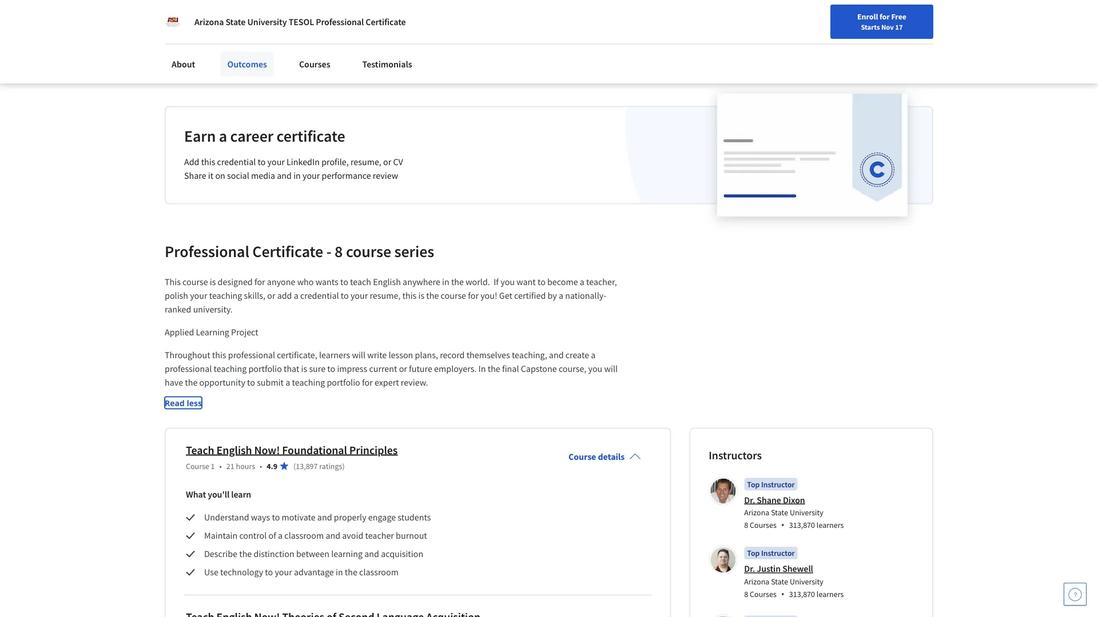 Task type: vqa. For each thing, say whether or not it's contained in the screenshot.
rightmost Course
yes



Task type: locate. For each thing, give the bounding box(es) containing it.
professional right tesol in the top left of the page
[[316, 16, 364, 27]]

professional down project
[[228, 350, 275, 362]]

learning
[[196, 327, 229, 339]]

university for dr. justin shewell
[[790, 577, 824, 588]]

coursera
[[200, 59, 230, 69]]

0 horizontal spatial course
[[183, 277, 208, 288]]

0 horizontal spatial on
[[190, 59, 199, 69]]

courses inside top instructor dr. shane dixon arizona state university 8 courses • 313,870 learners
[[750, 521, 777, 531]]

313,870 inside top instructor dr. justin shewell arizona state university 8 courses • 313,870 learners
[[789, 590, 815, 600]]

0 horizontal spatial or
[[267, 291, 275, 302]]

0 vertical spatial university
[[247, 16, 287, 27]]

state down dr. justin shewell "link"
[[771, 577, 788, 588]]

plan your career move with coursera's job search guide
[[755, 0, 859, 21]]

for left tesol in the top left of the page
[[247, 6, 259, 17]]

courses for dr. justin shewell
[[750, 590, 777, 600]]

university inside top instructor dr. justin shewell arizona state university 8 courses • 313,870 learners
[[790, 577, 824, 588]]

1 vertical spatial you
[[588, 364, 603, 375]]

courses
[[299, 58, 330, 70], [750, 521, 777, 531], [750, 590, 777, 600]]

2 dr. from the top
[[745, 564, 755, 576]]

in down linkedin
[[294, 171, 301, 182]]

anywhere
[[403, 277, 440, 288]]

students
[[398, 513, 431, 524]]

1 vertical spatial career
[[230, 126, 274, 146]]

0 vertical spatial 313,870
[[789, 521, 815, 531]]

responses,
[[312, 59, 348, 69]]

throughout
[[165, 350, 210, 362]]

8 inside top instructor dr. shane dixon arizona state university 8 courses • 313,870 learners
[[745, 521, 749, 531]]

1 horizontal spatial or
[[383, 157, 391, 168]]

state inside top instructor dr. shane dixon arizona state university 8 courses • 313,870 learners
[[771, 508, 788, 519]]

guide
[[838, 9, 859, 21]]

certificate
[[366, 16, 406, 27], [253, 242, 323, 262]]

professional down throughout
[[165, 364, 212, 375]]

the right in
[[488, 364, 500, 375]]

0 vertical spatial in
[[294, 171, 301, 182]]

for inside enroll for free starts nov 17
[[880, 11, 890, 22]]

0 horizontal spatial professional
[[165, 242, 249, 262]]

enroll
[[858, 11, 878, 22]]

8 for dr. shane dixon
[[745, 521, 749, 531]]

you right if
[[501, 277, 515, 288]]

8 right the -
[[335, 242, 343, 262]]

1 vertical spatial instructor
[[761, 549, 795, 559]]

1 vertical spatial 313,870
[[789, 590, 815, 600]]

in
[[294, 171, 301, 182], [442, 277, 450, 288], [336, 568, 343, 579]]

throughout this professional certificate, learners will write lesson plans, record themselves teaching, and create a professional teaching portfolio that is sure to impress current or future employers. in the final capstone course, you will have the opportunity to submit a teaching portfolio for expert review.
[[165, 350, 620, 389]]

university inside top instructor dr. shane dixon arizona state university 8 courses • 313,870 learners
[[790, 508, 824, 519]]

in
[[479, 364, 486, 375]]

dr. shane dixon link
[[745, 495, 805, 507]]

1 vertical spatial credential
[[300, 291, 339, 302]]

arizona state university image
[[165, 14, 181, 30]]

0 vertical spatial career
[[793, 0, 817, 7]]

in right anywhere at the top of page
[[442, 277, 450, 288]]

1 vertical spatial 8
[[745, 521, 749, 531]]

17
[[896, 22, 903, 31]]

• left 4.9
[[260, 462, 262, 472]]

1 vertical spatial learners
[[817, 521, 844, 531]]

become
[[548, 277, 578, 288]]

university
[[247, 16, 287, 27], [790, 508, 824, 519], [790, 577, 824, 588]]

engage
[[368, 513, 396, 524]]

about
[[172, 58, 195, 70]]

course up teach
[[346, 242, 391, 262]]

wants
[[316, 277, 339, 288]]

state inside top instructor dr. justin shewell arizona state university 8 courses • 313,870 learners
[[771, 577, 788, 588]]

1 horizontal spatial course
[[569, 452, 596, 464]]

credential inside "this course is designed for anyone who wants to teach english anywhere in the world.  if you want to become a teacher, polish your teaching skills, or add a credential to your resume, this is the course for you! get certified by a nationally- ranked university."
[[300, 291, 339, 302]]

will up impress
[[352, 350, 366, 362]]

course 1 • 21 hours •
[[186, 462, 262, 472]]

find your new career
[[748, 36, 819, 46]]

resume,
[[351, 157, 382, 168], [370, 291, 401, 302]]

shopping cart: 1 item image
[[831, 31, 853, 50]]

for left expert
[[362, 378, 373, 389]]

2 vertical spatial university
[[790, 577, 824, 588]]

for link up outcome
[[242, 0, 317, 23]]

teaching down sure
[[292, 378, 325, 389]]

credential up social on the left of page
[[217, 157, 256, 168]]

or down lesson
[[399, 364, 407, 375]]

your up coursera's
[[774, 0, 791, 7]]

8 for dr. justin shewell
[[745, 590, 749, 600]]

for up skills, on the left of the page
[[255, 277, 265, 288]]

top up justin
[[747, 549, 760, 559]]

None search field
[[163, 30, 438, 53]]

add
[[184, 157, 199, 168]]

the down anywhere at the top of page
[[426, 291, 439, 302]]

1 vertical spatial on
[[215, 171, 225, 182]]

is right that
[[301, 364, 307, 375]]

1 vertical spatial will
[[604, 364, 618, 375]]

1 vertical spatial english
[[373, 277, 401, 288]]

courses down shane at the right bottom of page
[[750, 521, 777, 531]]

2 horizontal spatial in
[[442, 277, 450, 288]]

1 instructor from the top
[[761, 480, 795, 490]]

of
[[269, 531, 276, 543]]

is left the 'designed'
[[210, 277, 216, 288]]

2 vertical spatial courses
[[750, 590, 777, 600]]

-
[[327, 242, 332, 262]]

teaching up opportunity
[[214, 364, 247, 375]]

instructor up 'dr. shane dixon' link
[[761, 480, 795, 490]]

1 vertical spatial top
[[747, 549, 760, 559]]

state up learner
[[226, 16, 246, 27]]

1 313,870 from the top
[[789, 521, 815, 531]]

ratings
[[319, 462, 342, 472]]

classroom down motivate
[[285, 531, 324, 543]]

this inside 'throughout this professional certificate, learners will write lesson plans, record themselves teaching, and create a professional teaching portfolio that is sure to impress current or future employers. in the final capstone course, you will have the opportunity to submit a teaching portfolio for expert review.'
[[212, 350, 226, 362]]

state for dr. shane dixon
[[771, 508, 788, 519]]

8 down dr. justin shewell "link"
[[745, 590, 749, 600]]

english up 21
[[217, 444, 252, 458]]

properly
[[334, 513, 367, 524]]

arizona for dr. shane dixon
[[745, 508, 770, 519]]

to inside add this credential to your linkedin profile, resume, or cv share it on social media and in your performance review
[[258, 157, 266, 168]]

0 horizontal spatial for link
[[165, 0, 233, 23]]

portfolio down impress
[[327, 378, 360, 389]]

ways
[[251, 513, 270, 524]]

0 vertical spatial professional
[[316, 16, 364, 27]]

1 vertical spatial university
[[790, 508, 824, 519]]

university down dixon
[[790, 508, 824, 519]]

1 horizontal spatial for
[[247, 6, 259, 17]]

course
[[346, 242, 391, 262], [183, 277, 208, 288], [441, 291, 466, 302]]

•
[[219, 462, 222, 472], [260, 462, 262, 472], [781, 520, 785, 532], [781, 589, 785, 601]]

1 horizontal spatial you
[[588, 364, 603, 375]]

8 down 'dr. shane dixon' link
[[745, 521, 749, 531]]

read less
[[165, 398, 202, 409]]

in down learning
[[336, 568, 343, 579]]

arizona down justin
[[745, 577, 770, 588]]

english inside "this course is designed for anyone who wants to teach english anywhere in the world.  if you want to become a teacher, polish your teaching skills, or add a credential to your resume, this is the course for you! get certified by a nationally- ranked university."
[[373, 277, 401, 288]]

2 vertical spatial arizona
[[745, 577, 770, 588]]

coursera's
[[755, 9, 795, 21]]

job
[[797, 9, 809, 21]]

technology
[[220, 568, 263, 579]]

top instructor dr. justin shewell arizona state university 8 courses • 313,870 learners
[[745, 549, 844, 601]]

resume, inside "this course is designed for anyone who wants to teach english anywhere in the world.  if you want to become a teacher, polish your teaching skills, or add a credential to your resume, this is the course for you! get certified by a nationally- ranked university."
[[370, 291, 401, 302]]

have
[[165, 378, 183, 389]]

will
[[352, 350, 366, 362], [604, 364, 618, 375]]

0 vertical spatial english
[[879, 36, 907, 47]]

help center image
[[1069, 588, 1082, 602]]

this down anywhere at the top of page
[[403, 291, 417, 302]]

english down nov
[[879, 36, 907, 47]]

dr. for dr. shane dixon
[[745, 495, 755, 507]]

0 vertical spatial top
[[747, 480, 760, 490]]

teach
[[350, 277, 371, 288]]

• inside top instructor dr. justin shewell arizona state university 8 courses • 313,870 learners
[[781, 589, 785, 601]]

or inside 'throughout this professional certificate, learners will write lesson plans, record themselves teaching, and create a professional teaching portfolio that is sure to impress current or future employers. in the final capstone course, you will have the opportunity to submit a teaching portfolio for expert review.'
[[399, 364, 407, 375]]

instructor inside top instructor dr. justin shewell arizona state university 8 courses • 313,870 learners
[[761, 549, 795, 559]]

about link
[[165, 51, 202, 77]]

with
[[842, 0, 859, 7]]

your down linkedin
[[303, 171, 320, 182]]

2 vertical spatial 8
[[745, 590, 749, 600]]

2 vertical spatial or
[[399, 364, 407, 375]]

1 vertical spatial arizona
[[745, 508, 770, 519]]

or inside "this course is designed for anyone who wants to teach english anywhere in the world.  if you want to become a teacher, polish your teaching skills, or add a credential to your resume, this is the course for you! get certified by a nationally- ranked university."
[[267, 291, 275, 302]]

2 vertical spatial learners
[[817, 590, 844, 600]]

dr. left shane at the right bottom of page
[[745, 495, 755, 507]]

2 vertical spatial is
[[301, 364, 307, 375]]

course for course details
[[569, 452, 596, 464]]

this
[[201, 157, 215, 168], [403, 291, 417, 302], [212, 350, 226, 362]]

arizona inside top instructor dr. justin shewell arizona state university 8 courses • 313,870 learners
[[745, 577, 770, 588]]

courses down justin
[[750, 590, 777, 600]]

1 vertical spatial resume,
[[370, 291, 401, 302]]

8 inside top instructor dr. justin shewell arizona state university 8 courses • 313,870 learners
[[745, 590, 749, 600]]

0 horizontal spatial course
[[186, 462, 209, 472]]

0 vertical spatial credential
[[217, 157, 256, 168]]

0 horizontal spatial for
[[169, 6, 182, 17]]

1 horizontal spatial will
[[604, 364, 618, 375]]

313,870 inside top instructor dr. shane dixon arizona state university 8 courses • 313,870 learners
[[789, 521, 815, 531]]

and left avoid
[[326, 531, 340, 543]]

4.9
[[267, 462, 277, 472]]

1 dr. from the top
[[745, 495, 755, 507]]

0 vertical spatial resume,
[[351, 157, 382, 168]]

course left 'details'
[[569, 452, 596, 464]]

resume, down teach
[[370, 291, 401, 302]]

0 vertical spatial on
[[190, 59, 199, 69]]

resume, up review
[[351, 157, 382, 168]]

top up shane at the right bottom of page
[[747, 480, 760, 490]]

1 vertical spatial classroom
[[359, 568, 399, 579]]

1 horizontal spatial portfolio
[[327, 378, 360, 389]]

designed
[[218, 277, 253, 288]]

and
[[277, 171, 292, 182], [549, 350, 564, 362], [317, 513, 332, 524], [326, 531, 340, 543], [365, 549, 379, 561]]

employers.
[[434, 364, 477, 375]]

0 vertical spatial professional
[[228, 350, 275, 362]]

courses inside courses link
[[299, 58, 330, 70]]

instructor for shane
[[761, 480, 795, 490]]

on right '¹based'
[[190, 59, 199, 69]]

enroll for free starts nov 17
[[858, 11, 907, 31]]

1 vertical spatial certificate
[[253, 242, 323, 262]]

course inside dropdown button
[[569, 452, 596, 464]]

professional up the 'designed'
[[165, 242, 249, 262]]

your
[[774, 0, 791, 7], [764, 36, 779, 46], [267, 157, 285, 168], [303, 171, 320, 182], [190, 291, 207, 302], [351, 291, 368, 302], [275, 568, 292, 579]]

0 horizontal spatial will
[[352, 350, 366, 362]]

2 horizontal spatial course
[[441, 291, 466, 302]]

profile,
[[322, 157, 349, 168]]

learners inside top instructor dr. justin shewell arizona state university 8 courses • 313,870 learners
[[817, 590, 844, 600]]

2 vertical spatial english
[[217, 444, 252, 458]]

arizona inside top instructor dr. shane dixon arizona state university 8 courses • 313,870 learners
[[745, 508, 770, 519]]

your inside plan your career move with coursera's job search guide
[[774, 0, 791, 7]]

this up it
[[201, 157, 215, 168]]

will right course,
[[604, 364, 618, 375]]

and right media
[[277, 171, 292, 182]]

arizona down shane at the right bottom of page
[[745, 508, 770, 519]]

dr. inside top instructor dr. justin shewell arizona state university 8 courses • 313,870 learners
[[745, 564, 755, 576]]

and down 'teacher'
[[365, 549, 379, 561]]

1 vertical spatial courses
[[750, 521, 777, 531]]

courses right outcome
[[299, 58, 330, 70]]

this course is designed for anyone who wants to teach english anywhere in the world.  if you want to become a teacher, polish your teaching skills, or add a credential to your resume, this is the course for you! get certified by a nationally- ranked university.
[[165, 277, 619, 316]]

( 13,897 ratings )
[[293, 462, 345, 472]]

0 vertical spatial classroom
[[285, 531, 324, 543]]

0 vertical spatial this
[[201, 157, 215, 168]]

learners inside 'throughout this professional certificate, learners will write lesson plans, record themselves teaching, and create a professional teaching portfolio that is sure to impress current or future employers. in the final capstone course, you will have the opportunity to submit a teaching portfolio for expert review.'
[[319, 350, 350, 362]]

1 vertical spatial course
[[183, 277, 208, 288]]

teacher
[[365, 531, 394, 543]]

add
[[277, 291, 292, 302]]

principles
[[349, 444, 398, 458]]

for up nov
[[880, 11, 890, 22]]

classroom down the acquisition
[[359, 568, 399, 579]]

1 horizontal spatial in
[[336, 568, 343, 579]]

state down 'dr. shane dixon' link
[[771, 508, 788, 519]]

course left 1
[[186, 462, 209, 472]]

0 vertical spatial you
[[501, 277, 515, 288]]

1 vertical spatial is
[[419, 291, 425, 302]]

0 horizontal spatial in
[[294, 171, 301, 182]]

survey
[[289, 59, 311, 69]]

on
[[190, 59, 199, 69], [215, 171, 225, 182]]

1
[[211, 462, 215, 472]]

dr. justin shewell link
[[745, 564, 813, 576]]

learn
[[231, 490, 251, 501]]

2 313,870 from the top
[[789, 590, 815, 600]]

1 vertical spatial or
[[267, 291, 275, 302]]

current
[[369, 364, 397, 375]]

0 horizontal spatial classroom
[[285, 531, 324, 543]]

lesson
[[389, 350, 413, 362]]

2 for from the left
[[247, 6, 259, 17]]

0 horizontal spatial credential
[[217, 157, 256, 168]]

0 horizontal spatial career
[[230, 126, 274, 146]]

free
[[892, 11, 907, 22]]

a right "earn"
[[219, 126, 227, 146]]

0 vertical spatial state
[[226, 16, 246, 27]]

or left add
[[267, 291, 275, 302]]

top for justin
[[747, 549, 760, 559]]

this inside add this credential to your linkedin profile, resume, or cv share it on social media and in your performance review
[[201, 157, 215, 168]]

1 vertical spatial professional
[[165, 364, 212, 375]]

teaching down the 'designed'
[[209, 291, 242, 302]]

1 top from the top
[[747, 480, 760, 490]]

dr. shane dixon image
[[711, 480, 736, 505]]

1 vertical spatial in
[[442, 277, 450, 288]]

1 horizontal spatial career
[[793, 0, 817, 7]]

you down create
[[588, 364, 603, 375]]

0 vertical spatial portfolio
[[249, 364, 282, 375]]

starts
[[861, 22, 880, 31]]

career up job
[[793, 0, 817, 7]]

2 instructor from the top
[[761, 549, 795, 559]]

8
[[335, 242, 343, 262], [745, 521, 749, 531], [745, 590, 749, 600]]

on right it
[[215, 171, 225, 182]]

dixon
[[783, 495, 805, 507]]

what
[[186, 490, 206, 501]]

0 horizontal spatial certificate
[[253, 242, 323, 262]]

english right teach
[[373, 277, 401, 288]]

1 vertical spatial this
[[403, 291, 417, 302]]

nov
[[882, 22, 894, 31]]

for up '¹based'
[[169, 6, 182, 17]]

university for dr. shane dixon
[[790, 508, 824, 519]]

2 horizontal spatial or
[[399, 364, 407, 375]]

top inside top instructor dr. justin shewell arizona state university 8 courses • 313,870 learners
[[747, 549, 760, 559]]

less
[[187, 398, 202, 409]]

course right the this
[[183, 277, 208, 288]]

teach english now! foundational principles link
[[186, 444, 398, 458]]

2 vertical spatial this
[[212, 350, 226, 362]]

2 horizontal spatial english
[[879, 36, 907, 47]]

in inside add this credential to your linkedin profile, resume, or cv share it on social media and in your performance review
[[294, 171, 301, 182]]

• down 'dr. shane dixon' link
[[781, 520, 785, 532]]

0 vertical spatial teaching
[[209, 291, 242, 302]]

1 vertical spatial professional
[[165, 242, 249, 262]]

2 vertical spatial state
[[771, 577, 788, 588]]

credential down the wants
[[300, 291, 339, 302]]

ranked
[[165, 304, 191, 316]]

learners inside top instructor dr. shane dixon arizona state university 8 courses • 313,870 learners
[[817, 521, 844, 531]]

certificate up anyone
[[253, 242, 323, 262]]

university down the shewell
[[790, 577, 824, 588]]

dr. inside top instructor dr. shane dixon arizona state university 8 courses • 313,870 learners
[[745, 495, 755, 507]]

0 vertical spatial course
[[346, 242, 391, 262]]

course down world.
[[441, 291, 466, 302]]

0 vertical spatial courses
[[299, 58, 330, 70]]

• down dr. justin shewell "link"
[[781, 589, 785, 601]]

1 horizontal spatial for link
[[242, 0, 317, 23]]

0 vertical spatial dr.
[[745, 495, 755, 507]]

1 horizontal spatial is
[[301, 364, 307, 375]]

plan
[[755, 0, 772, 7]]

career inside plan your career move with coursera's job search guide
[[793, 0, 817, 7]]

university left tesol in the top left of the page
[[247, 16, 287, 27]]

courses inside top instructor dr. justin shewell arizona state university 8 courses • 313,870 learners
[[750, 590, 777, 600]]

certificate up testimonials
[[366, 16, 406, 27]]

1 horizontal spatial credential
[[300, 291, 339, 302]]

instructor inside top instructor dr. shane dixon arizona state university 8 courses • 313,870 learners
[[761, 480, 795, 490]]

a right add
[[294, 291, 299, 302]]

top inside top instructor dr. shane dixon arizona state university 8 courses • 313,870 learners
[[747, 480, 760, 490]]

and up maintain control of a classroom and avoid teacher burnout
[[317, 513, 332, 524]]

course
[[569, 452, 596, 464], [186, 462, 209, 472]]

for link
[[165, 0, 233, 23], [242, 0, 317, 23]]

1 horizontal spatial on
[[215, 171, 225, 182]]

a right of
[[278, 531, 283, 543]]

portfolio up submit
[[249, 364, 282, 375]]

share
[[184, 171, 206, 182]]

this down learning
[[212, 350, 226, 362]]

0 vertical spatial learners
[[319, 350, 350, 362]]

0 horizontal spatial is
[[210, 277, 216, 288]]

career up media
[[230, 126, 274, 146]]

or left the 'cv'
[[383, 157, 391, 168]]

313,870 down the shewell
[[789, 590, 815, 600]]

2 top from the top
[[747, 549, 760, 559]]

0 horizontal spatial professional
[[165, 364, 212, 375]]

instructor up dr. justin shewell "link"
[[761, 549, 795, 559]]

professional
[[228, 350, 275, 362], [165, 364, 212, 375]]

1 horizontal spatial english
[[373, 277, 401, 288]]

your right find
[[764, 36, 779, 46]]

a right by
[[559, 291, 564, 302]]

dr. left justin
[[745, 564, 755, 576]]

313,870 down dixon
[[789, 521, 815, 531]]



Task type: describe. For each thing, give the bounding box(es) containing it.
use
[[204, 568, 218, 579]]

0 vertical spatial is
[[210, 277, 216, 288]]

course details
[[569, 452, 625, 464]]

instructors
[[709, 449, 762, 463]]

career
[[797, 36, 819, 46]]

and inside 'throughout this professional certificate, learners will write lesson plans, record themselves teaching, and create a professional teaching portfolio that is sure to impress current or future employers. in the final capstone course, you will have the opportunity to submit a teaching portfolio for expert review.'
[[549, 350, 564, 362]]

maintain
[[204, 531, 238, 543]]

certified
[[514, 291, 546, 302]]

courses link
[[292, 51, 337, 77]]

teach english now! foundational principles
[[186, 444, 398, 458]]

what you'll learn
[[186, 490, 251, 501]]

it
[[208, 171, 214, 182]]

opportunity
[[199, 378, 245, 389]]

0 horizontal spatial english
[[217, 444, 252, 458]]

2 vertical spatial in
[[336, 568, 343, 579]]

media
[[251, 171, 275, 182]]

you inside "this course is designed for anyone who wants to teach english anywhere in the world.  if you want to become a teacher, polish your teaching skills, or add a credential to your resume, this is the course for you! get certified by a nationally- ranked university."
[[501, 277, 515, 288]]

get
[[499, 291, 513, 302]]

if
[[494, 277, 499, 288]]

tesol
[[289, 16, 314, 27]]

united
[[350, 59, 372, 69]]

course for course 1 • 21 hours •
[[186, 462, 209, 472]]

future
[[409, 364, 432, 375]]

on inside add this credential to your linkedin profile, resume, or cv share it on social media and in your performance review
[[215, 171, 225, 182]]

anyone
[[267, 277, 295, 288]]

states,
[[374, 59, 396, 69]]

course details button
[[560, 436, 650, 480]]

polish
[[165, 291, 188, 302]]

sure
[[309, 364, 326, 375]]

find
[[748, 36, 763, 46]]

2 vertical spatial course
[[441, 291, 466, 302]]

• right 1
[[219, 462, 222, 472]]

move
[[819, 0, 840, 7]]

add this credential to your linkedin profile, resume, or cv share it on social media and in your performance review
[[184, 157, 403, 182]]

review
[[373, 171, 398, 182]]

1 for from the left
[[169, 6, 182, 17]]

1 horizontal spatial professional
[[228, 350, 275, 362]]

earn a career certificate
[[184, 126, 345, 146]]

career for certificate
[[230, 126, 274, 146]]

a up nationally-
[[580, 277, 585, 288]]

describe
[[204, 549, 237, 561]]

for inside 'throughout this professional certificate, learners will write lesson plans, record themselves teaching, and create a professional teaching portfolio that is sure to impress current or future employers. in the final capstone course, you will have the opportunity to submit a teaching portfolio for expert review.'
[[362, 378, 373, 389]]

teach
[[186, 444, 214, 458]]

record
[[440, 350, 465, 362]]

this for share
[[201, 157, 215, 168]]

1 horizontal spatial professional
[[316, 16, 364, 27]]

your down teach
[[351, 291, 368, 302]]

resume, inside add this credential to your linkedin profile, resume, or cv share it on social media and in your performance review
[[351, 157, 382, 168]]

instructor for justin
[[761, 549, 795, 559]]

this for themselves
[[212, 350, 226, 362]]

submit
[[257, 378, 284, 389]]

1 for link from the left
[[165, 0, 233, 23]]

advantage
[[294, 568, 334, 579]]

new
[[781, 36, 796, 46]]

your up 'university.'
[[190, 291, 207, 302]]

313,870 for dr. shane dixon
[[789, 521, 815, 531]]

1 vertical spatial teaching
[[214, 364, 247, 375]]

1 horizontal spatial course
[[346, 242, 391, 262]]

the down learning
[[345, 568, 358, 579]]

read less button
[[165, 398, 202, 410]]

arizona state university tesol professional certificate
[[195, 16, 406, 27]]

between
[[296, 549, 330, 561]]

the up technology
[[239, 549, 252, 561]]

use technology to your advantage in the classroom
[[204, 568, 399, 579]]

1 horizontal spatial classroom
[[359, 568, 399, 579]]

shewell
[[783, 564, 813, 576]]

credential inside add this credential to your linkedin profile, resume, or cv share it on social media and in your performance review
[[217, 157, 256, 168]]

you!
[[481, 291, 498, 302]]

linkedin
[[287, 157, 320, 168]]

english button
[[858, 23, 927, 60]]

or inside add this credential to your linkedin profile, resume, or cv share it on social media and in your performance review
[[383, 157, 391, 168]]

courses for dr. shane dixon
[[750, 521, 777, 531]]

a right create
[[591, 350, 596, 362]]

write
[[367, 350, 387, 362]]

by
[[548, 291, 557, 302]]

for down world.
[[468, 291, 479, 302]]

burnout
[[396, 531, 427, 543]]

read
[[165, 398, 185, 409]]

dr. justin shewell image
[[711, 549, 736, 574]]

your down distinction
[[275, 568, 292, 579]]

understand
[[204, 513, 249, 524]]

this inside "this course is designed for anyone who wants to teach english anywhere in the world.  if you want to become a teacher, polish your teaching skills, or add a credential to your resume, this is the course for you! get certified by a nationally- ranked university."
[[403, 291, 417, 302]]

certificate,
[[277, 350, 317, 362]]

(
[[293, 462, 296, 472]]

learner
[[232, 59, 256, 69]]

details
[[598, 452, 625, 464]]

want
[[517, 277, 536, 288]]

and inside add this credential to your linkedin profile, resume, or cv share it on social media and in your performance review
[[277, 171, 292, 182]]

the left world.
[[451, 277, 464, 288]]

control
[[239, 531, 267, 543]]

0 vertical spatial certificate
[[366, 16, 406, 27]]

acquisition
[[381, 549, 423, 561]]

university.
[[193, 304, 233, 316]]

dr. for dr. justin shewell
[[745, 564, 755, 576]]

0 vertical spatial 8
[[335, 242, 343, 262]]

2 vertical spatial teaching
[[292, 378, 325, 389]]

avoid
[[342, 531, 363, 543]]

career for move
[[793, 0, 817, 7]]

learners for dr. shane dixon
[[817, 521, 844, 531]]

review.
[[401, 378, 428, 389]]

2021.
[[398, 59, 416, 69]]

plans,
[[415, 350, 438, 362]]

0 vertical spatial arizona
[[195, 16, 224, 27]]

final
[[502, 364, 519, 375]]

describe the distinction between learning and acquisition
[[204, 549, 423, 561]]

social
[[227, 171, 249, 182]]

top for shane
[[747, 480, 760, 490]]

coursera career certificate image
[[717, 94, 908, 217]]

is inside 'throughout this professional certificate, learners will write lesson plans, record themselves teaching, and create a professional teaching portfolio that is sure to impress current or future employers. in the final capstone course, you will have the opportunity to submit a teaching portfolio for expert review.'
[[301, 364, 307, 375]]

capstone
[[521, 364, 557, 375]]

applied learning project
[[165, 327, 258, 339]]

a down that
[[286, 378, 290, 389]]

2 for link from the left
[[242, 0, 317, 23]]

the right the 'have'
[[185, 378, 198, 389]]

state for dr. justin shewell
[[771, 577, 788, 588]]

• inside top instructor dr. shane dixon arizona state university 8 courses • 313,870 learners
[[781, 520, 785, 532]]

¹based
[[165, 59, 188, 69]]

learners for dr. justin shewell
[[817, 590, 844, 600]]

outcome
[[257, 59, 287, 69]]

create
[[566, 350, 589, 362]]

0 vertical spatial will
[[352, 350, 366, 362]]

impress
[[337, 364, 367, 375]]

english inside button
[[879, 36, 907, 47]]

you inside 'throughout this professional certificate, learners will write lesson plans, record themselves teaching, and create a professional teaching portfolio that is sure to impress current or future employers. in the final capstone course, you will have the opportunity to submit a teaching portfolio for expert review.'
[[588, 364, 603, 375]]

arizona for dr. justin shewell
[[745, 577, 770, 588]]

teaching inside "this course is designed for anyone who wants to teach english anywhere in the world.  if you want to become a teacher, polish your teaching skills, or add a credential to your resume, this is the course for you! get certified by a nationally- ranked university."
[[209, 291, 242, 302]]

313,870 for dr. justin shewell
[[789, 590, 815, 600]]

you'll
[[208, 490, 230, 501]]

justin
[[757, 564, 781, 576]]

banner navigation
[[9, 0, 322, 23]]

21
[[226, 462, 234, 472]]

motivate
[[282, 513, 316, 524]]

skills,
[[244, 291, 265, 302]]

testimonials
[[362, 58, 412, 70]]

your up media
[[267, 157, 285, 168]]

outcomes link
[[220, 51, 274, 77]]

who
[[297, 277, 314, 288]]

1 vertical spatial portfolio
[[327, 378, 360, 389]]

understand ways to motivate and properly engage students
[[204, 513, 431, 524]]

0 horizontal spatial portfolio
[[249, 364, 282, 375]]

¹based on coursera learner outcome survey responses, united states, 2021.
[[165, 59, 416, 69]]

themselves
[[467, 350, 510, 362]]

2 horizontal spatial is
[[419, 291, 425, 302]]

in inside "this course is designed for anyone who wants to teach english anywhere in the world.  if you want to become a teacher, polish your teaching skills, or add a credential to your resume, this is the course for you! get certified by a nationally- ranked university."
[[442, 277, 450, 288]]



